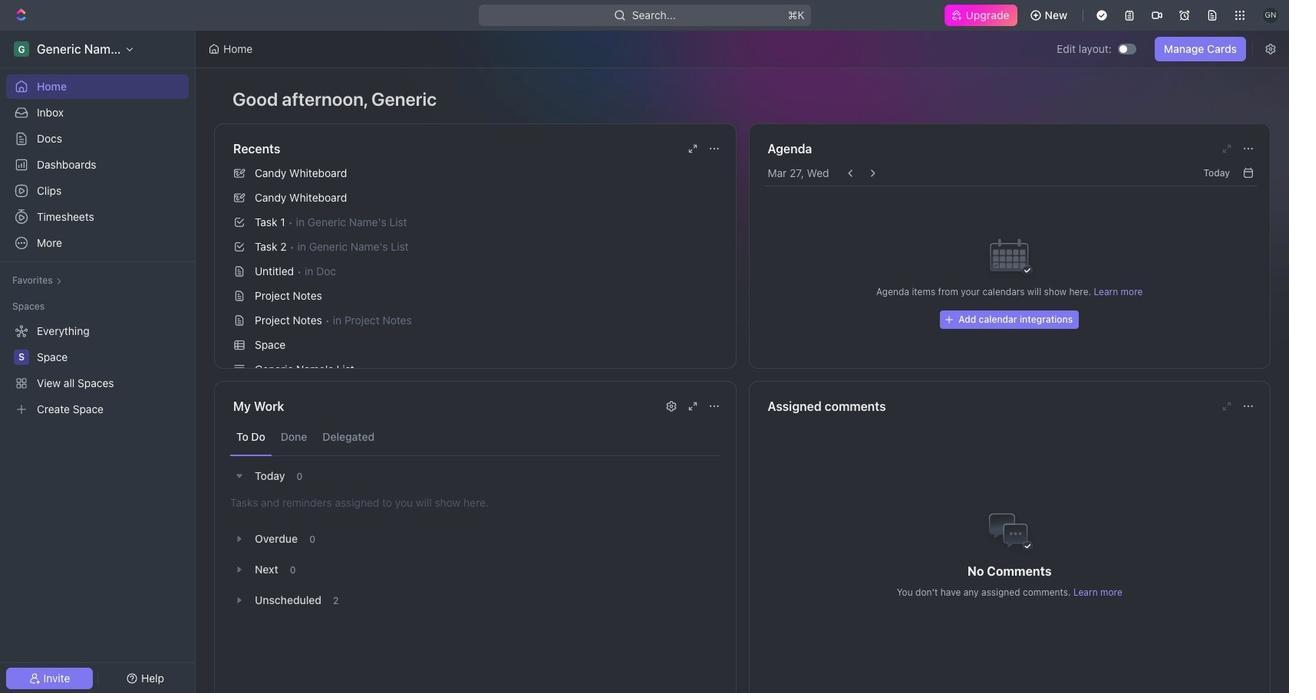 Task type: vqa. For each thing, say whether or not it's contained in the screenshot.
'Enter template name...' text box
no



Task type: describe. For each thing, give the bounding box(es) containing it.
tree inside sidebar navigation
[[6, 319, 189, 422]]

sidebar navigation
[[0, 31, 199, 694]]



Task type: locate. For each thing, give the bounding box(es) containing it.
tab list
[[230, 419, 720, 457]]

tree
[[6, 319, 189, 422]]

generic name's workspace, , element
[[14, 41, 29, 57]]

space, , element
[[14, 350, 29, 365]]



